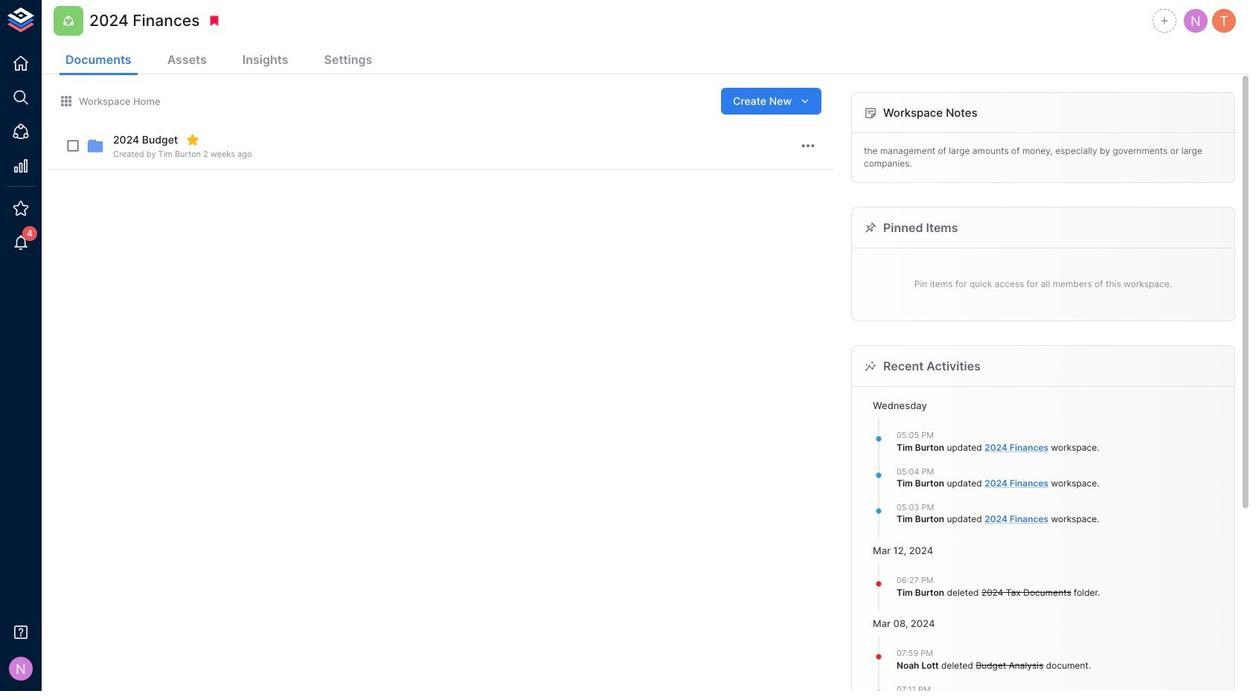 Task type: describe. For each thing, give the bounding box(es) containing it.
remove favorite image
[[186, 133, 200, 147]]



Task type: locate. For each thing, give the bounding box(es) containing it.
remove bookmark image
[[208, 14, 221, 28]]



Task type: vqa. For each thing, say whether or not it's contained in the screenshot.
Workspace Description text field
no



